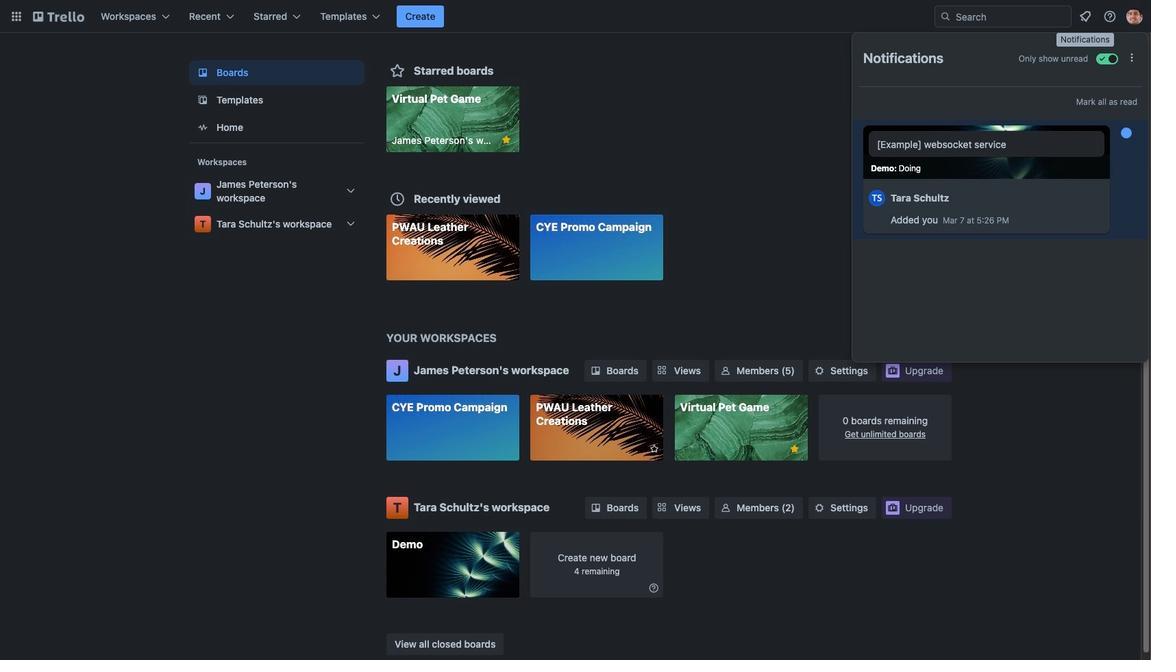 Task type: describe. For each thing, give the bounding box(es) containing it.
0 notifications image
[[1078, 8, 1094, 25]]

james peterson (jamespeterson93) image
[[1127, 8, 1144, 25]]

0 vertical spatial sm image
[[813, 501, 827, 515]]

search image
[[941, 11, 952, 22]]

tara schultz (taraschultz7) image
[[869, 188, 886, 208]]



Task type: vqa. For each thing, say whether or not it's contained in the screenshot.
add Image in the left of the page
no



Task type: locate. For each thing, give the bounding box(es) containing it.
1 vertical spatial sm image
[[647, 581, 661, 595]]

primary element
[[0, 0, 1152, 33]]

back to home image
[[33, 5, 84, 27]]

template board image
[[195, 92, 211, 108]]

open information menu image
[[1104, 10, 1118, 23]]

board image
[[195, 64, 211, 81]]

tooltip
[[1057, 33, 1115, 46]]

click to unstar this board. it will be removed from your starred list. image
[[789, 443, 801, 455]]

sm image
[[813, 501, 827, 515], [647, 581, 661, 595]]

Search field
[[935, 5, 1072, 27]]

1 horizontal spatial sm image
[[813, 501, 827, 515]]

click to unstar this board. it will be removed from your starred list. image
[[500, 134, 513, 146]]

sm image
[[589, 364, 603, 378], [719, 364, 733, 378], [813, 364, 827, 378], [589, 501, 603, 515], [719, 501, 733, 515]]

home image
[[195, 119, 211, 136]]

0 horizontal spatial sm image
[[647, 581, 661, 595]]



